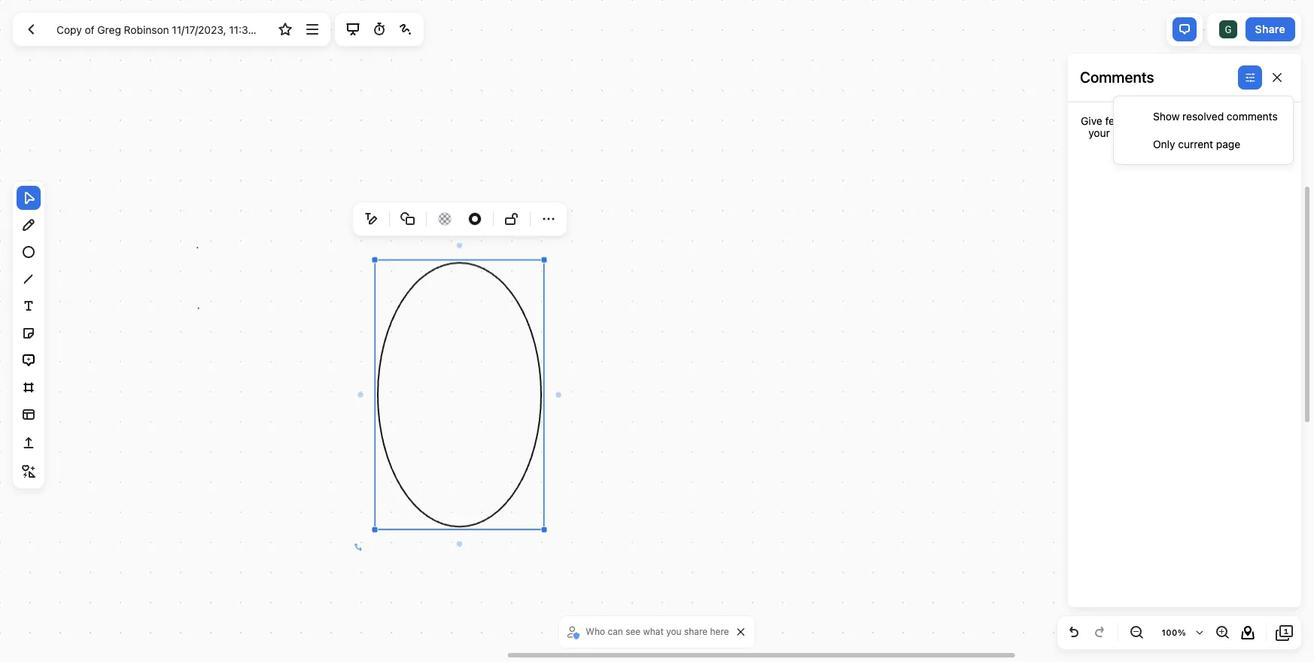 Task type: vqa. For each thing, say whether or not it's contained in the screenshot.
Dashboard icon
yes



Task type: locate. For each thing, give the bounding box(es) containing it.
share
[[1255, 22, 1286, 35]]

Document name text field
[[45, 17, 271, 41]]

lock element
[[500, 207, 524, 231]]

see
[[626, 626, 641, 638]]

pages image
[[1276, 624, 1294, 642]]

or
[[1221, 114, 1232, 127]]

only current page
[[1153, 137, 1241, 150]]

upload pdfs and images image
[[20, 434, 38, 452]]

only
[[1153, 137, 1176, 150]]

more element
[[537, 207, 561, 231]]

current
[[1178, 137, 1214, 150]]

menu
[[356, 204, 564, 234]]

comments
[[1080, 69, 1154, 86]]

dashboard image
[[22, 20, 40, 38]]

who
[[586, 626, 605, 638]]

comments!
[[1227, 127, 1281, 139]]

note,
[[1194, 114, 1219, 127]]

share button
[[1246, 17, 1296, 41]]

a left note,
[[1185, 114, 1191, 127]]

give
[[1269, 114, 1289, 127]]

100 %
[[1162, 628, 1186, 638]]

show resolved comments
[[1153, 110, 1278, 122]]

present image
[[344, 20, 362, 38]]

mini map image
[[1239, 624, 1257, 642]]

give
[[1081, 114, 1103, 127]]

templates image
[[20, 406, 38, 424]]

100
[[1162, 628, 1178, 638]]

a right 'peers'
[[1143, 127, 1149, 139]]

a
[[1185, 114, 1191, 127], [1143, 127, 1149, 139]]

share
[[684, 626, 708, 638]]

feedback,
[[1106, 114, 1154, 127]]

your
[[1089, 127, 1110, 139]]

more tools image
[[20, 463, 38, 481]]

here
[[710, 626, 729, 638]]

comments
[[1227, 110, 1278, 122]]



Task type: describe. For each thing, give the bounding box(es) containing it.
comment panel image
[[1176, 20, 1194, 38]]

using
[[1198, 127, 1224, 139]]

filter menu for comments image
[[1241, 69, 1259, 87]]

undo image
[[1065, 624, 1083, 642]]

show
[[1153, 110, 1180, 122]]

shape element
[[396, 207, 420, 231]]

who can see what you share here
[[586, 626, 729, 638]]

shoutout
[[1152, 127, 1195, 139]]

resolved
[[1183, 110, 1224, 122]]

0 horizontal spatial a
[[1143, 127, 1149, 139]]

can
[[608, 626, 623, 638]]

star this whiteboard image
[[277, 20, 295, 38]]

fill image
[[436, 209, 454, 230]]

who can see what you share here button
[[565, 621, 733, 644]]

text format image
[[362, 210, 380, 228]]

text format element
[[359, 207, 383, 231]]

simply
[[1234, 114, 1266, 127]]

shape image
[[399, 210, 417, 228]]

zoom in image
[[1214, 624, 1232, 642]]

give feedback, make a note, or simply give your peers a shoutout using comments!
[[1081, 114, 1289, 139]]

more options image
[[303, 20, 321, 38]]

timer image
[[370, 20, 388, 38]]

%
[[1178, 628, 1186, 638]]

peers
[[1113, 127, 1140, 139]]

more image
[[540, 210, 558, 228]]

lock image
[[503, 210, 521, 228]]

laser image
[[397, 20, 415, 38]]

page
[[1216, 137, 1241, 150]]

zoom out image
[[1128, 624, 1146, 642]]

1 horizontal spatial a
[[1185, 114, 1191, 127]]

what
[[643, 626, 664, 638]]

make
[[1157, 114, 1183, 127]]

you
[[666, 626, 682, 638]]



